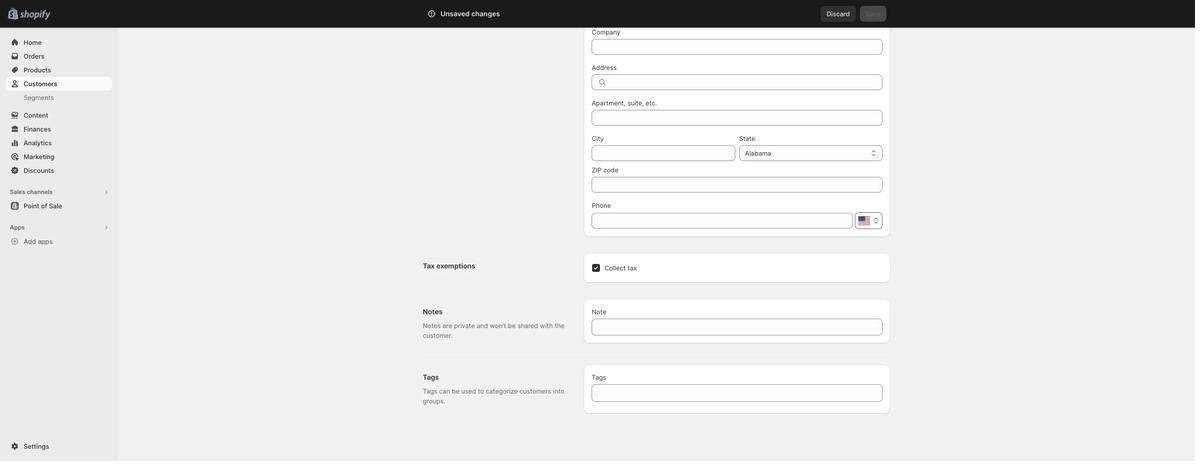 Task type: describe. For each thing, give the bounding box(es) containing it.
customers link
[[6, 77, 112, 91]]

settings link
[[6, 439, 112, 453]]

private
[[454, 322, 475, 330]]

tax
[[423, 262, 435, 270]]

point of sale button
[[0, 199, 118, 213]]

address
[[592, 64, 617, 71]]

add apps
[[24, 237, 53, 245]]

home
[[24, 38, 42, 46]]

settings
[[24, 442, 49, 450]]

groups.
[[423, 397, 446, 405]]

be inside notes are private and won't be shared with the customer.
[[508, 322, 516, 330]]

shopify image
[[20, 10, 50, 20]]

zip
[[592, 166, 602, 174]]

used
[[462, 387, 476, 395]]

are
[[443, 322, 453, 330]]

apartment, suite, etc.
[[592, 99, 658, 107]]

Apartment, suite, etc. text field
[[592, 110, 883, 126]]

categorize
[[486, 387, 518, 395]]

the
[[555, 322, 565, 330]]

tags inside tags can be used to categorize customers into groups.
[[423, 387, 438, 395]]

sales
[[10, 188, 25, 196]]

discounts link
[[6, 164, 112, 177]]

notes are private and won't be shared with the customer.
[[423, 322, 565, 339]]

products
[[24, 66, 51, 74]]

company
[[592, 28, 621, 36]]

notes for notes are private and won't be shared with the customer.
[[423, 322, 441, 330]]

unsaved
[[441, 9, 470, 18]]

orders link
[[6, 49, 112, 63]]

collect
[[605, 264, 626, 272]]

and
[[477, 322, 488, 330]]

sale
[[49, 202, 62, 210]]

phone
[[592, 201, 611, 209]]

finances
[[24, 125, 51, 133]]

Tags field
[[598, 384, 877, 402]]

point of sale
[[24, 202, 62, 210]]

home link
[[6, 35, 112, 49]]

search button
[[455, 6, 741, 22]]

analytics link
[[6, 136, 112, 150]]

changes
[[472, 9, 500, 18]]

suite,
[[628, 99, 644, 107]]

apps
[[10, 224, 25, 231]]

note
[[592, 308, 607, 316]]



Task type: locate. For each thing, give the bounding box(es) containing it.
content
[[24, 111, 48, 119]]

discounts
[[24, 166, 54, 174]]

tags can be used to categorize customers into groups.
[[423, 387, 565, 405]]

sales channels button
[[6, 185, 112, 199]]

of
[[41, 202, 47, 210]]

1 horizontal spatial be
[[508, 322, 516, 330]]

unsaved changes
[[441, 9, 500, 18]]

exemptions
[[437, 262, 476, 270]]

alabama
[[746, 149, 772, 157]]

point of sale link
[[6, 199, 112, 213]]

with
[[540, 322, 553, 330]]

segments link
[[6, 91, 112, 104]]

notes for notes
[[423, 307, 443, 316]]

channels
[[27, 188, 53, 196]]

save
[[866, 10, 881, 18]]

into
[[553, 387, 565, 395]]

can
[[439, 387, 450, 395]]

sales channels
[[10, 188, 53, 196]]

segments
[[24, 94, 54, 101]]

won't
[[490, 322, 507, 330]]

content link
[[6, 108, 112, 122]]

2 notes from the top
[[423, 322, 441, 330]]

marketing link
[[6, 150, 112, 164]]

to
[[478, 387, 484, 395]]

City text field
[[592, 145, 736, 161]]

be
[[508, 322, 516, 330], [452, 387, 460, 395]]

Address text field
[[612, 74, 883, 90]]

tax
[[628, 264, 637, 272]]

collect tax
[[605, 264, 637, 272]]

orders
[[24, 52, 45, 60]]

Company text field
[[592, 39, 883, 55]]

0 vertical spatial be
[[508, 322, 516, 330]]

customers
[[520, 387, 552, 395]]

shared
[[518, 322, 539, 330]]

customers
[[24, 80, 57, 88]]

notes inside notes are private and won't be shared with the customer.
[[423, 322, 441, 330]]

add apps button
[[6, 234, 112, 248]]

save button
[[860, 6, 887, 22]]

analytics
[[24, 139, 52, 147]]

apartment,
[[592, 99, 626, 107]]

tags
[[423, 373, 439, 381], [592, 373, 607, 381], [423, 387, 438, 395]]

Note text field
[[592, 319, 883, 335]]

apps
[[38, 237, 53, 245]]

add
[[24, 237, 36, 245]]

code
[[604, 166, 619, 174]]

Phone text field
[[592, 213, 854, 229]]

tax exemptions
[[423, 262, 476, 270]]

notes
[[423, 307, 443, 316], [423, 322, 441, 330]]

state
[[740, 134, 756, 142]]

1 vertical spatial be
[[452, 387, 460, 395]]

be inside tags can be used to categorize customers into groups.
[[452, 387, 460, 395]]

search
[[471, 10, 492, 18]]

point
[[24, 202, 39, 210]]

finances link
[[6, 122, 112, 136]]

be right can
[[452, 387, 460, 395]]

1 notes from the top
[[423, 307, 443, 316]]

city
[[592, 134, 604, 142]]

apps button
[[6, 221, 112, 234]]

products link
[[6, 63, 112, 77]]

1 vertical spatial notes
[[423, 322, 441, 330]]

united states (+1) image
[[859, 216, 871, 225]]

marketing
[[24, 153, 54, 161]]

customer.
[[423, 332, 453, 339]]

0 vertical spatial notes
[[423, 307, 443, 316]]

be right won't
[[508, 322, 516, 330]]

0 horizontal spatial be
[[452, 387, 460, 395]]

zip code
[[592, 166, 619, 174]]

discard
[[827, 10, 851, 18]]

ZIP code text field
[[592, 177, 883, 193]]

etc.
[[646, 99, 658, 107]]

discard button
[[821, 6, 856, 22]]



Task type: vqa. For each thing, say whether or not it's contained in the screenshot.
PRODUCTS
yes



